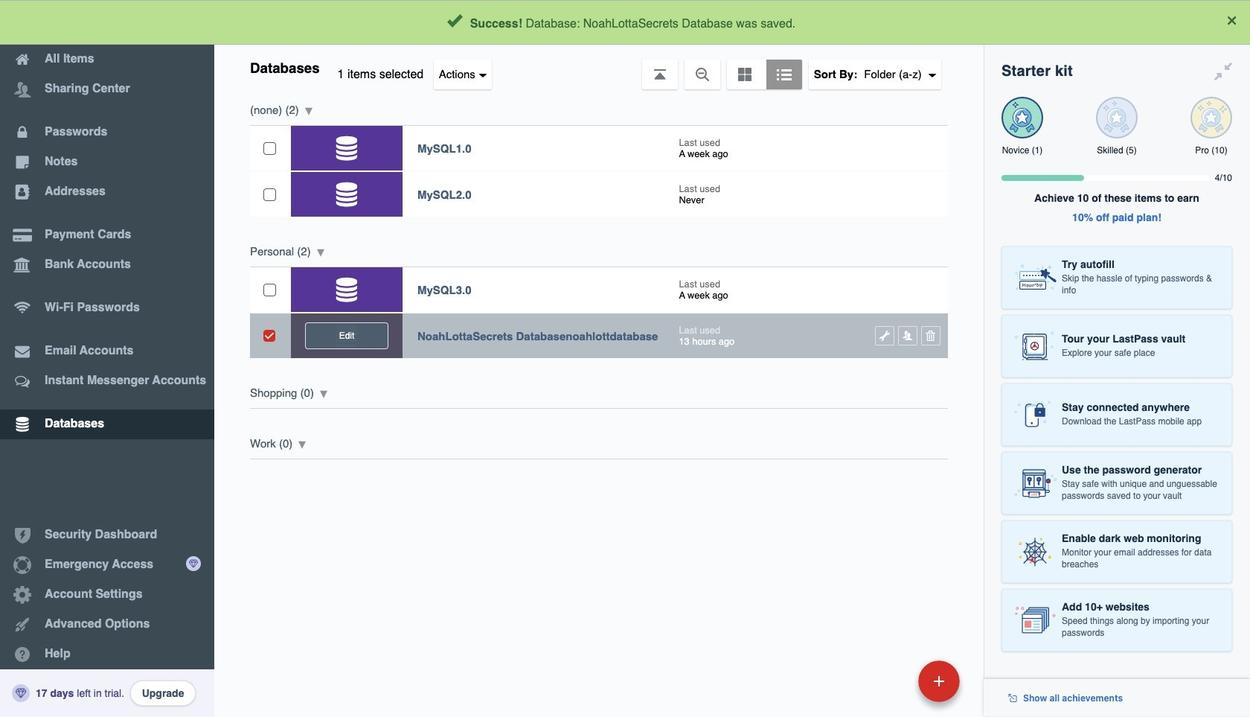 Task type: locate. For each thing, give the bounding box(es) containing it.
vault options navigation
[[214, 45, 984, 89]]

new item navigation
[[816, 656, 969, 717]]

alert
[[0, 0, 1251, 45]]



Task type: vqa. For each thing, say whether or not it's contained in the screenshot.
dialog
no



Task type: describe. For each thing, give the bounding box(es) containing it.
main navigation navigation
[[0, 0, 214, 717]]

Search search field
[[359, 6, 954, 39]]

new item element
[[816, 660, 966, 702]]

search my vault text field
[[359, 6, 954, 39]]



